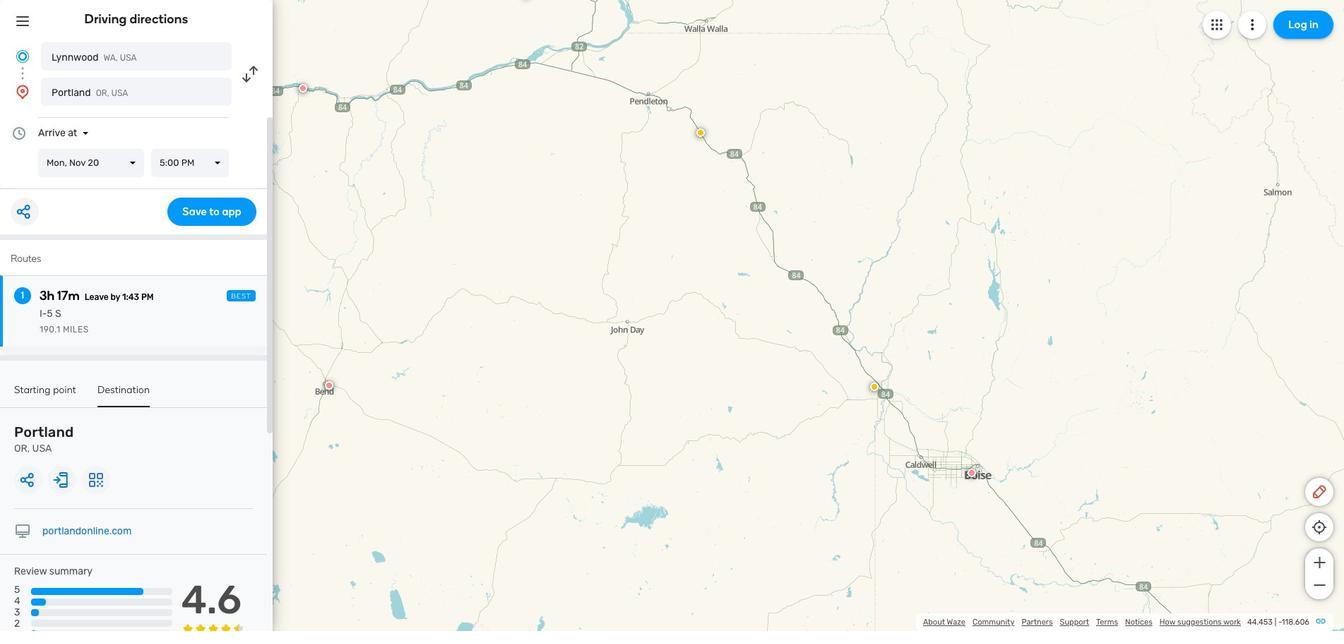 Task type: locate. For each thing, give the bounding box(es) containing it.
5 inside the i-5 s 190.1 miles
[[47, 308, 53, 320]]

1 vertical spatial pm
[[141, 293, 154, 303]]

nov
[[69, 158, 86, 168]]

1 vertical spatial or,
[[208, 107, 222, 118]]

17m
[[57, 288, 80, 304]]

0 horizontal spatial 5
[[14, 585, 20, 597]]

2 vertical spatial or,
[[14, 443, 30, 455]]

2
[[14, 619, 20, 631]]

0 vertical spatial hazard image
[[697, 129, 705, 137]]

0 vertical spatial or,
[[96, 88, 109, 98]]

wa,
[[104, 53, 118, 63]]

driving directions
[[85, 11, 188, 27]]

arrive
[[38, 127, 66, 139]]

pm right 5:00
[[181, 158, 195, 168]]

partners link
[[1022, 618, 1054, 628]]

4
[[14, 596, 20, 608]]

portland or, usa
[[52, 87, 128, 99], [14, 424, 74, 455]]

usa
[[120, 53, 137, 63], [111, 88, 128, 98], [225, 107, 243, 118], [32, 443, 52, 455]]

by
[[111, 293, 120, 303]]

20
[[88, 158, 99, 168]]

portlandonline.com
[[42, 526, 132, 538]]

road closed image
[[299, 84, 307, 93], [325, 382, 334, 390]]

1 horizontal spatial 5
[[47, 308, 53, 320]]

hazard image
[[697, 129, 705, 137], [871, 383, 879, 392]]

1:43
[[122, 293, 139, 303]]

portland
[[52, 87, 91, 99], [14, 424, 74, 441]]

|
[[1275, 618, 1277, 628]]

5
[[47, 308, 53, 320], [14, 585, 20, 597]]

usa right portland,
[[225, 107, 243, 118]]

computer image
[[14, 524, 31, 541]]

starting point button
[[14, 384, 76, 406]]

1 horizontal spatial pm
[[181, 158, 195, 168]]

partners
[[1022, 618, 1054, 628]]

0 vertical spatial 5
[[47, 308, 53, 320]]

118.606
[[1283, 618, 1310, 628]]

road closed image
[[968, 469, 977, 478]]

1 vertical spatial road closed image
[[325, 382, 334, 390]]

portland down starting point button
[[14, 424, 74, 441]]

point
[[53, 384, 76, 397]]

0 horizontal spatial pm
[[141, 293, 154, 303]]

5 4 3 2
[[14, 585, 20, 631]]

portland, or, usa
[[167, 107, 243, 118]]

summary
[[49, 566, 93, 578]]

5 inside 5 4 3 2
[[14, 585, 20, 597]]

pm inside 3h 17m leave by 1:43 pm
[[141, 293, 154, 303]]

or,
[[96, 88, 109, 98], [208, 107, 222, 118], [14, 443, 30, 455]]

community link
[[973, 618, 1015, 628]]

s
[[55, 308, 61, 320]]

5 up 3
[[14, 585, 20, 597]]

miles
[[63, 325, 89, 335]]

portlandonline.com link
[[42, 526, 132, 538]]

or, right portland,
[[208, 107, 222, 118]]

pm inside list box
[[181, 158, 195, 168]]

44.453
[[1248, 618, 1274, 628]]

1
[[21, 290, 24, 302]]

at
[[68, 127, 77, 139]]

or, down wa,
[[96, 88, 109, 98]]

5 left s
[[47, 308, 53, 320]]

pm
[[181, 158, 195, 168], [141, 293, 154, 303]]

support
[[1061, 618, 1090, 628]]

portland down lynnwood
[[52, 87, 91, 99]]

notices link
[[1126, 618, 1153, 628]]

portland or, usa down starting point button
[[14, 424, 74, 455]]

zoom in image
[[1311, 555, 1329, 572]]

0 horizontal spatial or,
[[14, 443, 30, 455]]

0 vertical spatial portland
[[52, 87, 91, 99]]

review summary
[[14, 566, 93, 578]]

0 horizontal spatial road closed image
[[299, 84, 307, 93]]

best
[[231, 293, 252, 301]]

lynnwood wa, usa
[[52, 52, 137, 64]]

directions
[[130, 11, 188, 27]]

0 vertical spatial road closed image
[[299, 84, 307, 93]]

community
[[973, 618, 1015, 628]]

5:00
[[160, 158, 179, 168]]

usa inside lynnwood wa, usa
[[120, 53, 137, 63]]

work
[[1224, 618, 1242, 628]]

pm right 1:43
[[141, 293, 154, 303]]

or, down starting point button
[[14, 443, 30, 455]]

1 horizontal spatial hazard image
[[871, 383, 879, 392]]

usa right wa,
[[120, 53, 137, 63]]

clock image
[[11, 125, 28, 142]]

1 vertical spatial 5
[[14, 585, 20, 597]]

portland or, usa down lynnwood wa, usa at left
[[52, 87, 128, 99]]

1 vertical spatial portland
[[14, 424, 74, 441]]

1 horizontal spatial or,
[[96, 88, 109, 98]]

0 vertical spatial portland or, usa
[[52, 87, 128, 99]]

review
[[14, 566, 47, 578]]

-
[[1279, 618, 1283, 628]]

0 vertical spatial pm
[[181, 158, 195, 168]]

zoom out image
[[1311, 577, 1329, 594]]



Task type: vqa. For each thing, say whether or not it's contained in the screenshot.
Support link at the bottom right
yes



Task type: describe. For each thing, give the bounding box(es) containing it.
driving
[[85, 11, 127, 27]]

current location image
[[14, 48, 31, 65]]

how
[[1160, 618, 1176, 628]]

1 vertical spatial hazard image
[[871, 383, 879, 392]]

destination button
[[98, 384, 150, 408]]

destination
[[98, 384, 150, 397]]

terms
[[1097, 618, 1119, 628]]

1 vertical spatial portland or, usa
[[14, 424, 74, 455]]

terms link
[[1097, 618, 1119, 628]]

suggestions
[[1178, 618, 1223, 628]]

mon, nov 20
[[47, 158, 99, 168]]

3
[[14, 607, 20, 619]]

how suggestions work link
[[1160, 618, 1242, 628]]

lynnwood
[[52, 52, 99, 64]]

mon, nov 20 list box
[[38, 149, 144, 177]]

about waze link
[[924, 618, 966, 628]]

starting point
[[14, 384, 76, 397]]

starting
[[14, 384, 51, 397]]

support link
[[1061, 618, 1090, 628]]

notices
[[1126, 618, 1153, 628]]

arrive at
[[38, 127, 77, 139]]

about waze community partners support terms notices how suggestions work 44.453 | -118.606
[[924, 618, 1310, 628]]

0 horizontal spatial hazard image
[[697, 129, 705, 137]]

i-5 s 190.1 miles
[[40, 308, 89, 335]]

1 horizontal spatial road closed image
[[325, 382, 334, 390]]

about
[[924, 618, 946, 628]]

usa down starting point button
[[32, 443, 52, 455]]

leave
[[85, 293, 109, 303]]

i-
[[40, 308, 47, 320]]

routes
[[11, 253, 41, 265]]

5:00 pm list box
[[151, 149, 229, 177]]

2 horizontal spatial or,
[[208, 107, 222, 118]]

link image
[[1316, 616, 1327, 628]]

190.1
[[40, 325, 60, 335]]

5:00 pm
[[160, 158, 195, 168]]

waze
[[948, 618, 966, 628]]

location image
[[14, 83, 31, 100]]

pencil image
[[1312, 484, 1329, 501]]

usa down wa,
[[111, 88, 128, 98]]

4.6
[[181, 578, 242, 624]]

portland,
[[167, 107, 206, 118]]

mon,
[[47, 158, 67, 168]]

3h
[[40, 288, 55, 304]]

3h 17m leave by 1:43 pm
[[40, 288, 154, 304]]



